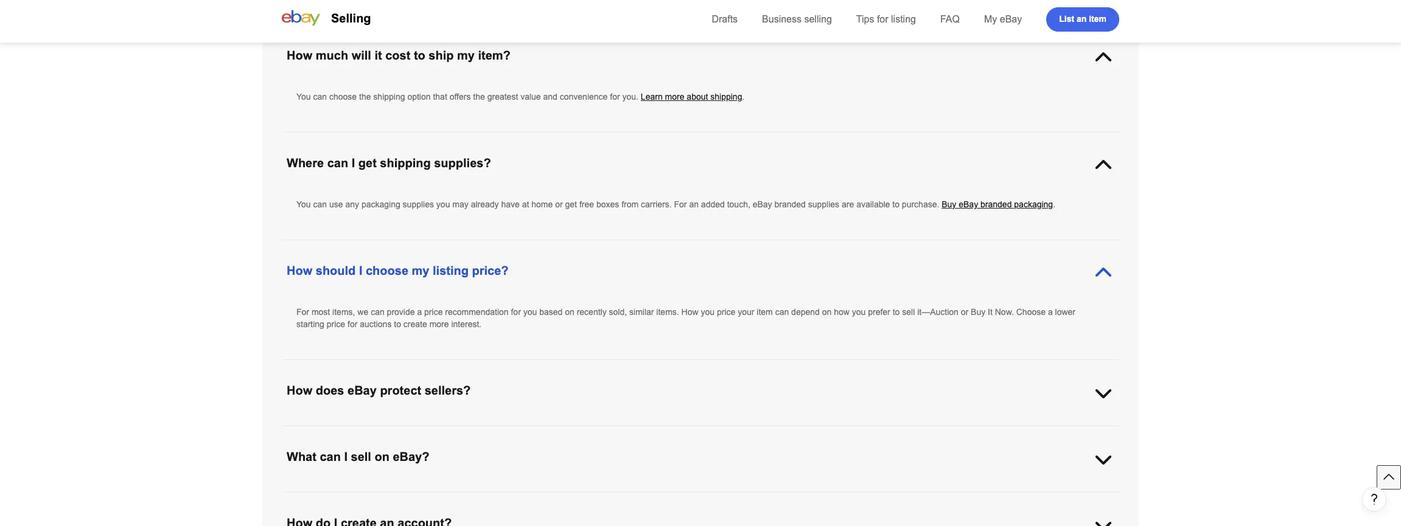 Task type: locate. For each thing, give the bounding box(es) containing it.
0 vertical spatial listing
[[891, 14, 916, 24]]

sell down understand
[[351, 450, 371, 464]]

boxes
[[596, 200, 619, 209]]

0 horizontal spatial about
[[687, 92, 708, 102]]

sell left almost
[[329, 494, 342, 503]]

sell
[[902, 307, 915, 317], [351, 450, 371, 464], [329, 494, 342, 503]]

2 packaging from the left
[[1014, 200, 1053, 209]]

2 horizontal spatial sell
[[902, 307, 915, 317]]

can down much
[[313, 92, 327, 102]]

1 the from the left
[[359, 92, 371, 102]]

1 horizontal spatial get
[[565, 200, 577, 209]]

or
[[555, 200, 563, 209], [961, 307, 969, 317], [529, 494, 537, 503], [805, 494, 812, 503]]

item left depend on the right bottom
[[757, 307, 773, 317]]

are left out
[[462, 427, 474, 437]]

tips
[[856, 14, 874, 24]]

buy right purchase.
[[942, 200, 956, 209]]

0 vertical spatial we
[[296, 427, 309, 437]]

0 horizontal spatial have
[[501, 200, 520, 209]]

i right where
[[352, 156, 355, 170]]

sellers?
[[425, 384, 471, 397]]

available
[[857, 200, 890, 209]]

your left closet.
[[612, 494, 628, 503]]

learn right you.
[[641, 92, 663, 102]]

1 branded from the left
[[775, 200, 806, 209]]

0 vertical spatial i
[[352, 156, 355, 170]]

0 vertical spatial learn
[[641, 92, 663, 102]]

touch,
[[727, 200, 750, 209]]

1 horizontal spatial an
[[1077, 14, 1087, 23]]

items right unused
[[569, 494, 590, 503]]

that left violate
[[723, 494, 737, 503]]

items right "restrict"
[[700, 494, 721, 503]]

2 vertical spatial .
[[853, 427, 855, 437]]

how does ebay protect sellers?
[[287, 384, 471, 397]]

an left added
[[689, 200, 699, 209]]

price down items,
[[327, 320, 345, 329]]

my
[[984, 14, 997, 24]]

buy
[[942, 200, 956, 209], [971, 307, 986, 317]]

or right used
[[529, 494, 537, 503]]

0 horizontal spatial sell
[[329, 494, 342, 503]]

buy left the it
[[971, 307, 986, 317]]

any
[[345, 200, 359, 209], [767, 494, 781, 503]]

to down provide
[[394, 320, 401, 329]]

listing
[[891, 14, 916, 24], [433, 264, 469, 278]]

help, opens dialogs image
[[1368, 494, 1381, 506]]

what
[[287, 450, 316, 464]]

get
[[358, 156, 377, 170], [565, 200, 577, 209]]

option
[[407, 92, 431, 102]]

how right items. at the left
[[681, 307, 699, 317]]

a right as
[[558, 427, 563, 437]]

for right the carriers.
[[674, 200, 687, 209]]

my right ship
[[457, 49, 475, 62]]

as
[[547, 427, 556, 437]]

any right use
[[345, 200, 359, 209]]

1 horizontal spatial .
[[853, 427, 855, 437]]

choose down much
[[329, 92, 357, 102]]

sell left the it—auction
[[902, 307, 915, 317]]

1 vertical spatial more
[[430, 320, 449, 329]]

more
[[665, 92, 684, 102], [430, 320, 449, 329], [747, 427, 767, 437]]

1 vertical spatial listing
[[433, 264, 469, 278]]

0 horizontal spatial packaging
[[362, 200, 400, 209]]

choose
[[1016, 307, 1046, 317]]

items
[[569, 494, 590, 503], [700, 494, 721, 503]]

i for choose
[[359, 264, 362, 278]]

that left 'things'
[[356, 427, 371, 437]]

have left at
[[501, 200, 520, 209]]

1 vertical spatial get
[[565, 200, 577, 209]]

1 packaging from the left
[[362, 200, 400, 209]]

they
[[615, 427, 631, 437]]

1 horizontal spatial supplies
[[808, 200, 839, 209]]

1 horizontal spatial learn
[[723, 427, 745, 437]]

for
[[877, 14, 888, 24], [610, 92, 620, 102], [511, 307, 521, 317], [348, 320, 358, 329]]

drafts link
[[712, 14, 738, 24]]

2 horizontal spatial i
[[359, 264, 362, 278]]

0 horizontal spatial branded
[[775, 200, 806, 209]]

my up provide
[[412, 264, 429, 278]]

1 vertical spatial choose
[[366, 264, 408, 278]]

added
[[701, 200, 725, 209]]

listing right tips
[[891, 14, 916, 24]]

2 items from the left
[[700, 494, 721, 503]]

learn more about shipping link
[[641, 92, 742, 102]]

price right items. at the left
[[717, 307, 735, 317]]

0 vertical spatial my
[[457, 49, 475, 62]]

0 horizontal spatial items
[[569, 494, 590, 503]]

are
[[842, 200, 854, 209], [462, 427, 474, 437]]

for left you.
[[610, 92, 620, 102]]

similar
[[629, 307, 654, 317]]

that left the offers
[[433, 92, 447, 102]]

3 you from the top
[[296, 494, 311, 503]]

2 the from the left
[[473, 92, 485, 102]]

your right of
[[500, 427, 517, 437]]

0 horizontal spatial price
[[327, 320, 345, 329]]

0 horizontal spatial for
[[296, 307, 309, 317]]

how left much
[[287, 49, 312, 62]]

we understand that things can happen that are out of your control as a seller. when they do, we have your back. learn more about seller protection .
[[296, 427, 855, 437]]

packaging
[[362, 200, 400, 209], [1014, 200, 1053, 209]]

back.
[[700, 427, 721, 437]]

provide
[[387, 307, 415, 317]]

1 vertical spatial any
[[767, 494, 781, 503]]

have right do,
[[661, 427, 679, 437]]

from right 'anything,'
[[409, 494, 426, 503]]

1 vertical spatial are
[[462, 427, 474, 437]]

choose
[[329, 92, 357, 102], [366, 264, 408, 278]]

any left laws, on the right bottom of the page
[[767, 494, 781, 503]]

0 vertical spatial buy
[[942, 200, 956, 209]]

1 vertical spatial about
[[769, 427, 790, 437]]

1 vertical spatial learn
[[723, 427, 745, 437]]

ebay?
[[393, 450, 429, 464]]

choose up provide
[[366, 264, 408, 278]]

1 horizontal spatial we
[[647, 427, 658, 437]]

restrict
[[673, 494, 698, 503]]

2 horizontal spatial a
[[1048, 307, 1053, 317]]

or inside for most items, we can provide a price recommendation for you based on recently sold, similar items. how you price your item can depend on how you prefer to sell it—auction or buy it now. choose a lower starting price for auctions to create more interest.
[[961, 307, 969, 317]]

i for get
[[352, 156, 355, 170]]

for up the starting
[[296, 307, 309, 317]]

from
[[622, 200, 639, 209], [409, 494, 426, 503], [592, 494, 609, 503]]

1 vertical spatial you
[[296, 200, 311, 209]]

ebay right purchase.
[[959, 200, 978, 209]]

i
[[352, 156, 355, 170], [359, 264, 362, 278], [344, 450, 348, 464]]

0 horizontal spatial .
[[742, 92, 745, 102]]

we up "what"
[[296, 427, 309, 437]]

0 horizontal spatial are
[[462, 427, 474, 437]]

1 vertical spatial we
[[647, 427, 658, 437]]

we
[[296, 427, 309, 437], [658, 494, 670, 503]]

or right "home"
[[555, 200, 563, 209]]

1 horizontal spatial items
[[700, 494, 721, 503]]

i down understand
[[344, 450, 348, 464]]

understand
[[311, 427, 354, 437]]

your left depend on the right bottom
[[738, 307, 754, 317]]

item right list
[[1089, 14, 1107, 23]]

are left available
[[842, 200, 854, 209]]

1 vertical spatial an
[[689, 200, 699, 209]]

on left how
[[822, 307, 832, 317]]

2 vertical spatial sell
[[329, 494, 342, 503]]

0 vertical spatial choose
[[329, 92, 357, 102]]

0 vertical spatial an
[[1077, 14, 1087, 23]]

for down items,
[[348, 320, 358, 329]]

can left depend on the right bottom
[[775, 307, 789, 317]]

2 horizontal spatial .
[[1053, 200, 1056, 209]]

faq link
[[940, 14, 960, 24]]

0 vertical spatial item
[[1089, 14, 1107, 23]]

0 vertical spatial more
[[665, 92, 684, 102]]

0 vertical spatial you
[[296, 92, 311, 102]]

you left may
[[436, 200, 450, 209]]

0 vertical spatial are
[[842, 200, 854, 209]]

laws,
[[783, 494, 802, 503]]

0 vertical spatial .
[[742, 92, 745, 102]]

1 horizontal spatial listing
[[891, 14, 916, 24]]

2 vertical spatial i
[[344, 450, 348, 464]]

for
[[674, 200, 687, 209], [296, 307, 309, 317]]

a
[[417, 307, 422, 317], [1048, 307, 1053, 317], [558, 427, 563, 437]]

my
[[457, 49, 475, 62], [412, 264, 429, 278]]

we up auctions
[[358, 307, 368, 317]]

0 horizontal spatial buy
[[942, 200, 956, 209]]

used
[[508, 494, 527, 503]]

listing left the price?
[[433, 264, 469, 278]]

more right create
[[430, 320, 449, 329]]

an right list
[[1077, 14, 1087, 23]]

we right closet.
[[658, 494, 670, 503]]

shipping for option
[[373, 92, 405, 102]]

0 horizontal spatial supplies
[[403, 200, 434, 209]]

more left seller
[[747, 427, 767, 437]]

can right where
[[327, 156, 348, 170]]

how left should
[[287, 264, 312, 278]]

1 horizontal spatial i
[[352, 156, 355, 170]]

we inside for most items, we can provide a price recommendation for you based on recently sold, similar items. how you price your item can depend on how you prefer to sell it—auction or buy it now. choose a lower starting price for auctions to create more interest.
[[358, 307, 368, 317]]

0 horizontal spatial learn
[[641, 92, 663, 102]]

supplies
[[403, 200, 434, 209], [808, 200, 839, 209]]

0 vertical spatial sell
[[902, 307, 915, 317]]

price up create
[[424, 307, 443, 317]]

violate
[[740, 494, 764, 503]]

0 horizontal spatial we
[[358, 307, 368, 317]]

0 vertical spatial have
[[501, 200, 520, 209]]

supplies left may
[[403, 200, 434, 209]]

your left back.
[[681, 427, 698, 437]]

about
[[687, 92, 708, 102], [769, 427, 790, 437]]

you left based at the bottom left of page
[[523, 307, 537, 317]]

0 horizontal spatial we
[[296, 427, 309, 437]]

0 vertical spatial we
[[358, 307, 368, 317]]

it
[[988, 307, 993, 317]]

faq
[[940, 14, 960, 24]]

0 horizontal spatial my
[[412, 264, 429, 278]]

1 horizontal spatial item
[[1089, 14, 1107, 23]]

we right do,
[[647, 427, 658, 437]]

can left almost
[[313, 494, 327, 503]]

you
[[296, 92, 311, 102], [296, 200, 311, 209], [296, 494, 311, 503]]

more right you.
[[665, 92, 684, 102]]

1 vertical spatial i
[[359, 264, 362, 278]]

now.
[[995, 307, 1014, 317]]

to right prefer
[[893, 307, 900, 317]]

1 horizontal spatial buy
[[971, 307, 986, 317]]

can right 'things'
[[398, 427, 412, 437]]

2 vertical spatial more
[[747, 427, 767, 437]]

0 horizontal spatial item
[[757, 307, 773, 317]]

a up create
[[417, 307, 422, 317]]

2 you from the top
[[296, 200, 311, 209]]

1 you from the top
[[296, 92, 311, 102]]

on right based at the bottom left of page
[[565, 307, 574, 317]]

1 vertical spatial .
[[1053, 200, 1056, 209]]

that
[[433, 92, 447, 102], [356, 427, 371, 437], [445, 427, 459, 437], [723, 494, 737, 503]]

lower
[[1055, 307, 1076, 317]]

supplies left available
[[808, 200, 839, 209]]

1 horizontal spatial branded
[[981, 200, 1012, 209]]

0 vertical spatial any
[[345, 200, 359, 209]]

learn right back.
[[723, 427, 745, 437]]

i right should
[[359, 264, 362, 278]]

the down will
[[359, 92, 371, 102]]

price?
[[472, 264, 509, 278]]

2 supplies from the left
[[808, 200, 839, 209]]

where can i get shipping supplies?
[[287, 156, 491, 170]]

0 vertical spatial for
[[674, 200, 687, 209]]

1 vertical spatial sell
[[351, 450, 371, 464]]

1 items from the left
[[569, 494, 590, 503]]

0 horizontal spatial get
[[358, 156, 377, 170]]

how left 'does' at the bottom left of the page
[[287, 384, 312, 397]]

1 horizontal spatial any
[[767, 494, 781, 503]]

1 horizontal spatial the
[[473, 92, 485, 102]]

1 horizontal spatial packaging
[[1014, 200, 1053, 209]]

0 horizontal spatial the
[[359, 92, 371, 102]]

from left closet.
[[592, 494, 609, 503]]

out
[[476, 427, 488, 437]]

goods
[[473, 494, 497, 503]]

0 horizontal spatial from
[[409, 494, 426, 503]]

you can use any packaging supplies you may already have at home or get free boxes from carriers. for an added touch, ebay branded supplies are available to purchase. buy ebay branded packaging .
[[296, 200, 1056, 209]]

a left 'lower'
[[1048, 307, 1053, 317]]

selling
[[331, 12, 371, 25]]

an
[[1077, 14, 1087, 23], [689, 200, 699, 209]]

from right "boxes"
[[622, 200, 639, 209]]

or left the it
[[961, 307, 969, 317]]

the right the offers
[[473, 92, 485, 102]]

2 horizontal spatial from
[[622, 200, 639, 209]]

0 horizontal spatial choose
[[329, 92, 357, 102]]

1 vertical spatial for
[[296, 307, 309, 317]]

your
[[738, 307, 754, 317], [500, 427, 517, 437], [681, 427, 698, 437], [612, 494, 628, 503]]

2 vertical spatial you
[[296, 494, 311, 503]]

1 horizontal spatial have
[[661, 427, 679, 437]]

can left use
[[313, 200, 327, 209]]

homemade
[[428, 494, 471, 503]]

shipping
[[373, 92, 405, 102], [711, 92, 742, 102], [380, 156, 431, 170]]

1 vertical spatial we
[[658, 494, 670, 503]]

have
[[501, 200, 520, 209], [661, 427, 679, 437]]



Task type: vqa. For each thing, say whether or not it's contained in the screenshot.


Task type: describe. For each thing, give the bounding box(es) containing it.
0 horizontal spatial any
[[345, 200, 359, 209]]

1 horizontal spatial are
[[842, 200, 854, 209]]

should
[[316, 264, 356, 278]]

how should i choose my listing price?
[[287, 264, 509, 278]]

1 horizontal spatial more
[[665, 92, 684, 102]]

closet.
[[631, 494, 655, 503]]

2 branded from the left
[[981, 200, 1012, 209]]

to left used
[[499, 494, 506, 503]]

ebay right 'does' at the bottom left of the page
[[348, 384, 377, 397]]

0 horizontal spatial listing
[[433, 264, 469, 278]]

supplies?
[[434, 156, 491, 170]]

property.
[[899, 494, 932, 503]]

0 horizontal spatial an
[[689, 200, 699, 209]]

how for how should i choose my listing price?
[[287, 264, 312, 278]]

carriers.
[[641, 200, 672, 209]]

seller
[[793, 427, 813, 437]]

tips for listing link
[[856, 14, 916, 24]]

1 horizontal spatial from
[[592, 494, 609, 503]]

item?
[[478, 49, 511, 62]]

ship
[[429, 49, 454, 62]]

1 horizontal spatial my
[[457, 49, 475, 62]]

list
[[1059, 14, 1074, 23]]

items,
[[332, 307, 355, 317]]

greatest
[[487, 92, 518, 102]]

will
[[352, 49, 371, 62]]

infringe
[[815, 494, 843, 503]]

or right laws, on the right bottom of the page
[[805, 494, 812, 503]]

drafts
[[712, 14, 738, 24]]

to right available
[[893, 200, 900, 209]]

business selling link
[[762, 14, 832, 24]]

prefer
[[868, 307, 890, 317]]

my ebay link
[[984, 14, 1022, 24]]

you can choose the shipping option that offers the greatest value and convenience for you. learn more about shipping .
[[296, 92, 745, 102]]

unused
[[539, 494, 567, 503]]

auctions
[[360, 320, 392, 329]]

for right tips
[[877, 14, 888, 24]]

protection
[[815, 427, 853, 437]]

home
[[532, 200, 553, 209]]

learn more about seller protection link
[[723, 427, 853, 437]]

shipping for supplies?
[[380, 156, 431, 170]]

for left based at the bottom left of page
[[511, 307, 521, 317]]

most
[[312, 307, 330, 317]]

based
[[539, 307, 563, 317]]

create
[[403, 320, 427, 329]]

for inside for most items, we can provide a price recommendation for you based on recently sold, similar items. how you price your item can depend on how you prefer to sell it—auction or buy it now. choose a lower starting price for auctions to create more interest.
[[296, 307, 309, 317]]

1 vertical spatial my
[[412, 264, 429, 278]]

what can i sell on ebay?
[[287, 450, 429, 464]]

1 horizontal spatial price
[[424, 307, 443, 317]]

item inside for most items, we can provide a price recommendation for you based on recently sold, similar items. how you price your item can depend on how you prefer to sell it—auction or buy it now. choose a lower starting price for auctions to create more interest.
[[757, 307, 773, 317]]

recommendation
[[445, 307, 509, 317]]

1 vertical spatial have
[[661, 427, 679, 437]]

how much will it cost to ship my item?
[[287, 49, 511, 62]]

buy ebay branded packaging link
[[942, 200, 1053, 209]]

already
[[471, 200, 499, 209]]

you right how
[[852, 307, 866, 317]]

on right infringe
[[845, 494, 854, 503]]

on down 'things'
[[375, 450, 390, 464]]

you right items. at the left
[[701, 307, 715, 317]]

protect
[[380, 384, 421, 397]]

1 horizontal spatial for
[[674, 200, 687, 209]]

how for how much will it cost to ship my item?
[[287, 49, 312, 62]]

i for sell
[[344, 450, 348, 464]]

list an item
[[1059, 14, 1107, 23]]

of
[[491, 427, 498, 437]]

0 vertical spatial get
[[358, 156, 377, 170]]

almost
[[344, 494, 370, 503]]

and
[[543, 92, 557, 102]]

buy inside for most items, we can provide a price recommendation for you based on recently sold, similar items. how you price your item can depend on how you prefer to sell it—auction or buy it now. choose a lower starting price for auctions to create more interest.
[[971, 307, 986, 317]]

how for how does ebay protect sellers?
[[287, 384, 312, 397]]

for most items, we can provide a price recommendation for you based on recently sold, similar items. how you price your item can depend on how you prefer to sell it—auction or buy it now. choose a lower starting price for auctions to create more interest.
[[296, 307, 1076, 329]]

sold,
[[609, 307, 627, 317]]

1 horizontal spatial sell
[[351, 450, 371, 464]]

tips for listing
[[856, 14, 916, 24]]

seller.
[[565, 427, 588, 437]]

business selling
[[762, 14, 832, 24]]

convenience
[[560, 92, 608, 102]]

0 horizontal spatial a
[[417, 307, 422, 317]]

item inside list an item link
[[1089, 14, 1107, 23]]

depend
[[791, 307, 820, 317]]

sell inside for most items, we can provide a price recommendation for you based on recently sold, similar items. how you price your item can depend on how you prefer to sell it—auction or buy it now. choose a lower starting price for auctions to create more interest.
[[902, 307, 915, 317]]

to left ship
[[414, 49, 425, 62]]

can down understand
[[320, 450, 341, 464]]

1 horizontal spatial we
[[658, 494, 670, 503]]

more inside for most items, we can provide a price recommendation for you based on recently sold, similar items. how you price your item can depend on how you prefer to sell it—auction or buy it now. choose a lower starting price for auctions to create more interest.
[[430, 320, 449, 329]]

you for where
[[296, 200, 311, 209]]

you for how
[[296, 92, 311, 102]]

ebay right "touch,"
[[753, 200, 772, 209]]

can up auctions
[[371, 307, 385, 317]]

list an item link
[[1046, 7, 1119, 32]]

cost
[[385, 49, 410, 62]]

anything,
[[372, 494, 407, 503]]

selling
[[804, 14, 832, 24]]

much
[[316, 49, 348, 62]]

interest.
[[451, 320, 482, 329]]

items.
[[656, 307, 679, 317]]

how inside for most items, we can provide a price recommendation for you based on recently sold, similar items. how you price your item can depend on how you prefer to sell it—auction or buy it now. choose a lower starting price for auctions to create more interest.
[[681, 307, 699, 317]]

where
[[287, 156, 324, 170]]

my ebay
[[984, 14, 1022, 24]]

2 horizontal spatial price
[[717, 307, 735, 317]]

1 horizontal spatial about
[[769, 427, 790, 437]]

things
[[373, 427, 396, 437]]

it—auction
[[917, 307, 959, 317]]

do,
[[633, 427, 645, 437]]

value
[[521, 92, 541, 102]]

ebay right my
[[1000, 14, 1022, 24]]

1 supplies from the left
[[403, 200, 434, 209]]

use
[[329, 200, 343, 209]]

control
[[519, 427, 545, 437]]

happen
[[414, 427, 443, 437]]

it
[[375, 49, 382, 62]]

1 horizontal spatial choose
[[366, 264, 408, 278]]

intellectual
[[857, 494, 897, 503]]

how
[[834, 307, 850, 317]]

1 horizontal spatial a
[[558, 427, 563, 437]]

recently
[[577, 307, 607, 317]]

purchase.
[[902, 200, 939, 209]]

your inside for most items, we can provide a price recommendation for you based on recently sold, similar items. how you price your item can depend on how you prefer to sell it—auction or buy it now. choose a lower starting price for auctions to create more interest.
[[738, 307, 754, 317]]

2 horizontal spatial more
[[747, 427, 767, 437]]

offers
[[450, 92, 471, 102]]

that right the happen
[[445, 427, 459, 437]]

0 vertical spatial about
[[687, 92, 708, 102]]

may
[[452, 200, 469, 209]]

you can sell almost anything, from homemade goods to used or unused items from your closet. we restrict items that violate any laws, or infringe on intellectual property.
[[296, 494, 932, 503]]

does
[[316, 384, 344, 397]]

business
[[762, 14, 802, 24]]

at
[[522, 200, 529, 209]]

you.
[[622, 92, 639, 102]]



